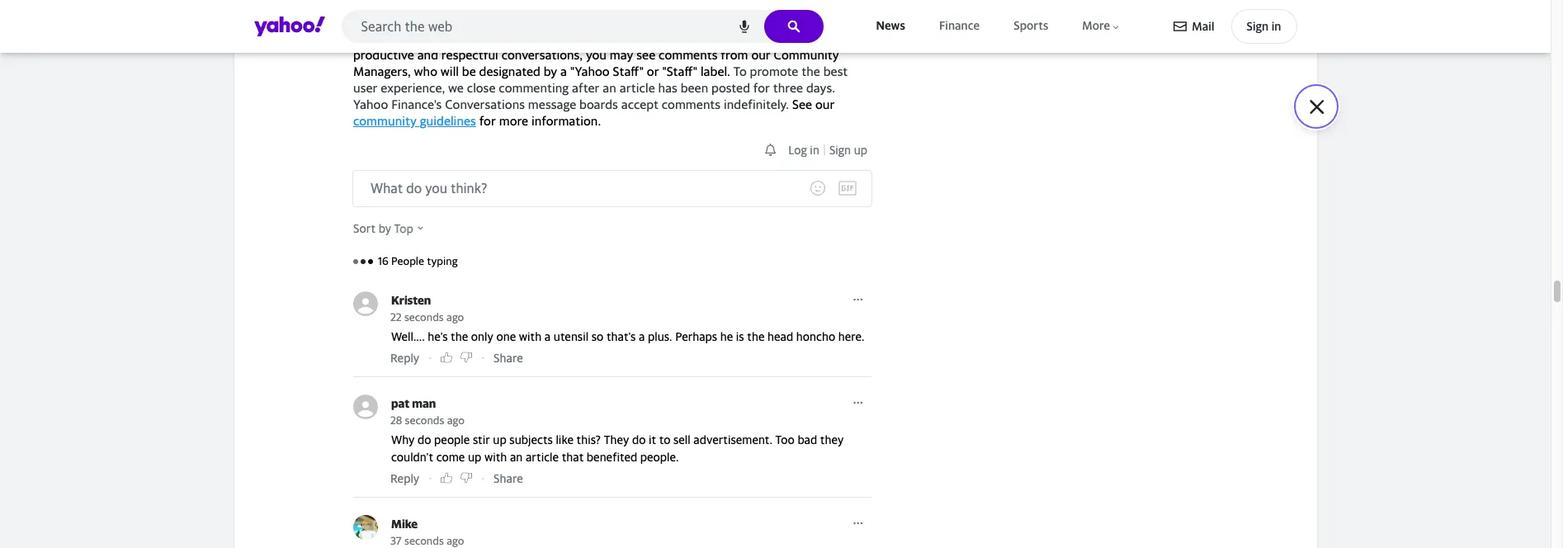 Task type: vqa. For each thing, say whether or not it's contained in the screenshot.
Search image
yes



Task type: describe. For each thing, give the bounding box(es) containing it.
mail
[[1192, 19, 1214, 33]]

finance link
[[936, 15, 983, 37]]

in
[[1272, 19, 1281, 33]]

news
[[876, 18, 905, 33]]

more
[[1082, 18, 1110, 33]]

sports
[[1014, 18, 1048, 33]]

search image
[[787, 20, 800, 33]]

more button
[[1079, 15, 1124, 37]]



Task type: locate. For each thing, give the bounding box(es) containing it.
sign in link
[[1231, 9, 1297, 44]]

toolbar containing mail
[[1174, 9, 1297, 44]]

mail link
[[1174, 12, 1214, 41]]

sign in
[[1247, 19, 1281, 33]]

sports link
[[1010, 15, 1052, 37]]

toolbar
[[1174, 9, 1297, 44]]

Search query text field
[[341, 10, 823, 43]]

finance
[[939, 18, 980, 33]]

None search field
[[341, 10, 823, 48]]

sign
[[1247, 19, 1269, 33]]

news link
[[873, 15, 909, 37]]



